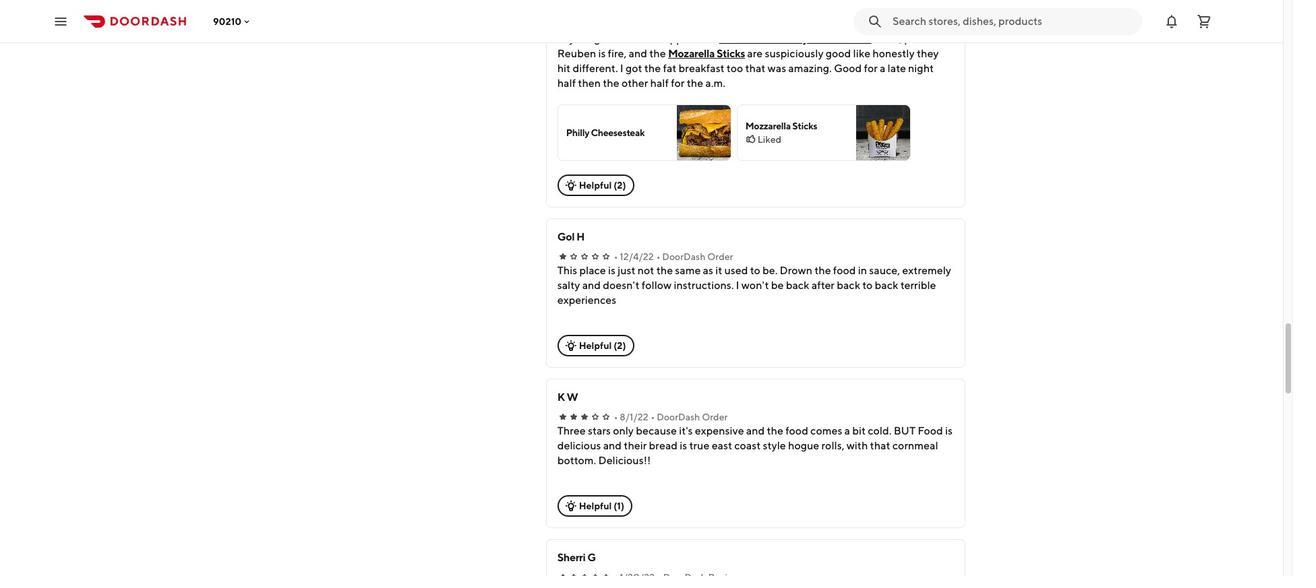 Task type: describe. For each thing, give the bounding box(es) containing it.
order for h
[[707, 251, 733, 262]]

phenomenal
[[719, 32, 780, 45]]

mozzarella
[[745, 121, 791, 131]]

cheesesteak inside button
[[591, 127, 645, 138]]

mozarella sticks button
[[668, 47, 745, 61]]

philly inside phenomenal philly cheesesteak mozarella sticks
[[782, 32, 808, 45]]

open menu image
[[53, 13, 69, 29]]

• right '12/4/22'
[[656, 251, 660, 262]]

12/4/22
[[620, 251, 654, 262]]

cheesesteak inside phenomenal philly cheesesteak mozarella sticks
[[810, 32, 871, 45]]

sherri
[[557, 552, 586, 564]]

1 helpful (2) from the top
[[579, 180, 626, 191]]

1 vertical spatial sticks
[[792, 121, 817, 131]]

philly inside philly cheesesteak button
[[566, 127, 589, 138]]

helpful (1)
[[579, 501, 624, 512]]

mozzarella sticks image
[[856, 105, 910, 160]]

8/1/22
[[620, 412, 648, 423]]

gol h
[[557, 231, 585, 243]]

• 8/1/22 • doordash order
[[614, 412, 728, 423]]

90210
[[213, 16, 242, 27]]

notification bell image
[[1164, 13, 1180, 29]]

k
[[557, 391, 565, 404]]

philly cheesesteak image
[[677, 105, 731, 160]]

90210 button
[[213, 16, 252, 27]]

philly cheesesteak
[[566, 127, 645, 138]]

k w
[[557, 391, 578, 404]]



Task type: vqa. For each thing, say whether or not it's contained in the screenshot.
0 items, open Order Cart icon
yes



Task type: locate. For each thing, give the bounding box(es) containing it.
0 vertical spatial philly
[[782, 32, 808, 45]]

1 horizontal spatial sticks
[[792, 121, 817, 131]]

2 helpful (2) from the top
[[579, 340, 626, 351]]

philly cheesesteak button
[[557, 105, 731, 161]]

sticks inside phenomenal philly cheesesteak mozarella sticks
[[717, 47, 745, 60]]

3 helpful from the top
[[579, 501, 612, 512]]

2 helpful from the top
[[579, 340, 612, 351]]

1 vertical spatial helpful
[[579, 340, 612, 351]]

• 12/4/22 • doordash order
[[614, 251, 733, 262]]

0 horizontal spatial philly
[[566, 127, 589, 138]]

mozarella
[[668, 47, 715, 60]]

Store search: begin typing to search for stores available on DoorDash text field
[[893, 14, 1134, 29]]

g
[[587, 552, 596, 564]]

helpful (2) button up w
[[557, 335, 634, 357]]

0 vertical spatial (2)
[[614, 180, 626, 191]]

1 helpful from the top
[[579, 180, 612, 191]]

liked
[[758, 134, 781, 145]]

1 vertical spatial (2)
[[614, 340, 626, 351]]

phenomenal philly cheesesteak mozarella sticks
[[668, 32, 871, 60]]

0 vertical spatial helpful (2)
[[579, 180, 626, 191]]

doordash for k w
[[657, 412, 700, 423]]

•
[[614, 251, 618, 262], [656, 251, 660, 262], [614, 412, 618, 423], [651, 412, 655, 423]]

doordash for gol h
[[662, 251, 706, 262]]

phenomenal philly cheesesteak button
[[719, 32, 871, 47]]

1 vertical spatial helpful (2)
[[579, 340, 626, 351]]

sticks
[[717, 47, 745, 60], [792, 121, 817, 131]]

1 horizontal spatial philly
[[782, 32, 808, 45]]

gol
[[557, 231, 575, 243]]

order for w
[[702, 412, 728, 423]]

1 vertical spatial order
[[702, 412, 728, 423]]

0 items, open order cart image
[[1196, 13, 1212, 29]]

• left '12/4/22'
[[614, 251, 618, 262]]

doordash
[[662, 251, 706, 262], [657, 412, 700, 423]]

2 vertical spatial helpful
[[579, 501, 612, 512]]

sticks down phenomenal
[[717, 47, 745, 60]]

w
[[567, 391, 578, 404]]

helpful (2)
[[579, 180, 626, 191], [579, 340, 626, 351]]

1 vertical spatial helpful (2) button
[[557, 335, 634, 357]]

1 vertical spatial doordash
[[657, 412, 700, 423]]

1 vertical spatial philly
[[566, 127, 589, 138]]

0 vertical spatial cheesesteak
[[810, 32, 871, 45]]

2 (2) from the top
[[614, 340, 626, 351]]

(2)
[[614, 180, 626, 191], [614, 340, 626, 351]]

doordash right '12/4/22'
[[662, 251, 706, 262]]

1 helpful (2) button from the top
[[557, 175, 634, 196]]

0 vertical spatial helpful
[[579, 180, 612, 191]]

doordash right 8/1/22
[[657, 412, 700, 423]]

2 helpful (2) button from the top
[[557, 335, 634, 357]]

sherri g
[[557, 552, 596, 564]]

helpful (1) button
[[557, 496, 632, 517]]

mozzarella sticks
[[745, 121, 817, 131]]

• right 8/1/22
[[651, 412, 655, 423]]

helpful for h
[[579, 340, 612, 351]]

• left 8/1/22
[[614, 412, 618, 423]]

order
[[707, 251, 733, 262], [702, 412, 728, 423]]

sticks right mozzarella at the top right of page
[[792, 121, 817, 131]]

0 vertical spatial helpful (2) button
[[557, 175, 634, 196]]

helpful (2) button down philly cheesesteak
[[557, 175, 634, 196]]

helpful for w
[[579, 501, 612, 512]]

0 vertical spatial order
[[707, 251, 733, 262]]

(1)
[[614, 501, 624, 512]]

philly
[[782, 32, 808, 45], [566, 127, 589, 138]]

1 (2) from the top
[[614, 180, 626, 191]]

0 vertical spatial doordash
[[662, 251, 706, 262]]

helpful (2) button
[[557, 175, 634, 196], [557, 335, 634, 357]]

1 horizontal spatial cheesesteak
[[810, 32, 871, 45]]

helpful
[[579, 180, 612, 191], [579, 340, 612, 351], [579, 501, 612, 512]]

0 horizontal spatial sticks
[[717, 47, 745, 60]]

0 horizontal spatial cheesesteak
[[591, 127, 645, 138]]

0 vertical spatial sticks
[[717, 47, 745, 60]]

1 vertical spatial cheesesteak
[[591, 127, 645, 138]]

cheesesteak
[[810, 32, 871, 45], [591, 127, 645, 138]]

h
[[576, 231, 585, 243]]



